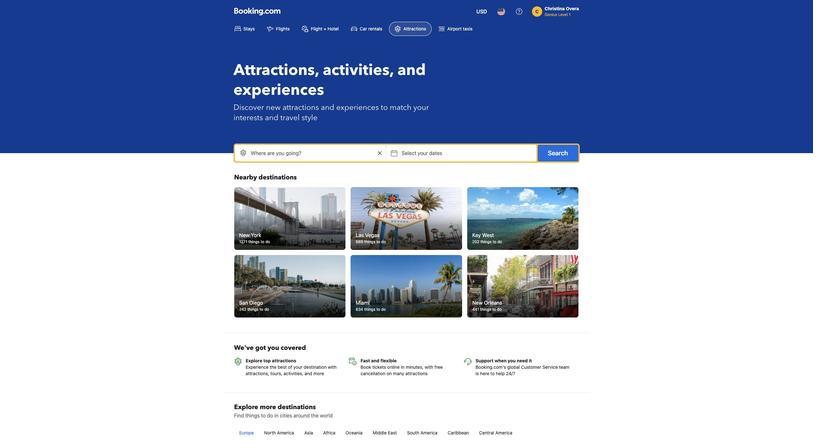 Task type: locate. For each thing, give the bounding box(es) containing it.
things inside "explore more destinations find things to do in cities around the world"
[[245, 413, 260, 419]]

flexible
[[381, 358, 397, 364]]

airport
[[447, 26, 462, 31]]

you
[[268, 344, 279, 352], [508, 358, 516, 364]]

attractions
[[283, 102, 319, 113], [272, 358, 296, 364], [405, 371, 428, 376]]

1 vertical spatial attractions
[[272, 358, 296, 364]]

explore for explore more destinations
[[234, 403, 258, 412]]

explore inside "explore more destinations find things to do in cities around the world"
[[234, 403, 258, 412]]

new up '1271'
[[239, 232, 250, 238]]

booking.com image
[[234, 8, 280, 15]]

0 horizontal spatial america
[[277, 430, 294, 436]]

to inside miami 634 things to do
[[377, 307, 380, 312]]

new
[[239, 232, 250, 238], [472, 300, 483, 306]]

attractions inside attractions, activities, and experiences discover new attractions and experiences to match your interests and travel style
[[283, 102, 319, 113]]

need
[[517, 358, 528, 364]]

key west image
[[467, 187, 579, 250]]

1 horizontal spatial the
[[311, 413, 319, 419]]

0 vertical spatial experiences
[[233, 79, 324, 101]]

we've got you covered
[[234, 344, 306, 352]]

attractions down minutes,
[[405, 371, 428, 376]]

america inside button
[[421, 430, 437, 436]]

support
[[476, 358, 494, 364]]

1 vertical spatial the
[[311, 413, 319, 419]]

destinations
[[259, 173, 297, 182], [278, 403, 316, 412]]

explore more destinations find things to do in cities around the world
[[234, 403, 333, 419]]

0 vertical spatial attractions
[[283, 102, 319, 113]]

to down diego
[[260, 307, 263, 312]]

do for new orleans
[[497, 307, 502, 312]]

0 horizontal spatial in
[[274, 413, 278, 419]]

attractions inside fast and flexible book tickets online in minutes, with free cancellation on many attractions
[[405, 371, 428, 376]]

more up north
[[260, 403, 276, 412]]

0 horizontal spatial you
[[268, 344, 279, 352]]

1 vertical spatial new
[[472, 300, 483, 306]]

miami image
[[351, 255, 462, 318]]

level
[[558, 12, 568, 17]]

do down orleans at the bottom right
[[497, 307, 502, 312]]

experience
[[246, 364, 269, 370]]

0 horizontal spatial with
[[328, 364, 337, 370]]

the inside "explore more destinations find things to do in cities around the world"
[[311, 413, 319, 419]]

do inside the 'las vegas 689 things to do'
[[381, 239, 386, 244]]

to down orleans at the bottom right
[[492, 307, 496, 312]]

2 vertical spatial your
[[293, 364, 303, 370]]

0 vertical spatial the
[[270, 364, 277, 370]]

tab list
[[234, 425, 579, 437]]

asia button
[[299, 425, 318, 437]]

san diego image
[[234, 255, 346, 318]]

in
[[401, 364, 405, 370], [274, 413, 278, 419]]

1 vertical spatial in
[[274, 413, 278, 419]]

0 horizontal spatial more
[[260, 403, 276, 412]]

dates
[[429, 150, 442, 156]]

do inside san diego 242 things to do
[[264, 307, 269, 312]]

covered
[[281, 344, 306, 352]]

1 horizontal spatial in
[[401, 364, 405, 370]]

attractions up "best"
[[272, 358, 296, 364]]

do left the cities
[[267, 413, 273, 419]]

central america
[[479, 430, 512, 436]]

best
[[278, 364, 287, 370]]

you for when
[[508, 358, 516, 364]]

with inside fast and flexible book tickets online in minutes, with free cancellation on many attractions
[[425, 364, 433, 370]]

to inside key west 202 things to do
[[493, 239, 496, 244]]

to right 634
[[377, 307, 380, 312]]

airport taxis
[[447, 26, 473, 31]]

things for key west
[[481, 239, 492, 244]]

things down the york on the left bottom
[[248, 239, 260, 244]]

1 america from the left
[[277, 430, 294, 436]]

1 horizontal spatial more
[[314, 371, 324, 376]]

north america
[[264, 430, 294, 436]]

to up north
[[261, 413, 266, 419]]

usd button
[[473, 4, 491, 19]]

1 vertical spatial activities,
[[284, 371, 303, 376]]

christina overa genius level 1
[[545, 6, 579, 17]]

do right 689
[[381, 239, 386, 244]]

more inside "explore more destinations find things to do in cities around the world"
[[260, 403, 276, 412]]

things down diego
[[247, 307, 259, 312]]

the
[[270, 364, 277, 370], [311, 413, 319, 419]]

do for key west
[[498, 239, 502, 244]]

caribbean button
[[443, 425, 474, 437]]

central
[[479, 430, 494, 436]]

you up global
[[508, 358, 516, 364]]

do inside "new orleans 441 things to do"
[[497, 307, 502, 312]]

more
[[314, 371, 324, 376], [260, 403, 276, 412]]

to
[[381, 102, 388, 113], [261, 239, 264, 244], [377, 239, 380, 244], [493, 239, 496, 244], [260, 307, 263, 312], [377, 307, 380, 312], [492, 307, 496, 312], [491, 371, 495, 376], [261, 413, 266, 419]]

attractions inside explore top attractions experience the best of your destination with attractions, tours, activities, and more
[[272, 358, 296, 364]]

0 vertical spatial you
[[268, 344, 279, 352]]

1 horizontal spatial you
[[508, 358, 516, 364]]

attractions link
[[389, 22, 432, 36]]

to inside san diego 242 things to do
[[260, 307, 263, 312]]

2 america from the left
[[421, 430, 437, 436]]

new inside new york 1271 things to do
[[239, 232, 250, 238]]

1
[[569, 12, 571, 17]]

do right the 202
[[498, 239, 502, 244]]

202
[[472, 239, 479, 244]]

your inside explore top attractions experience the best of your destination with attractions, tours, activities, and more
[[293, 364, 303, 370]]

0 vertical spatial new
[[239, 232, 250, 238]]

things
[[248, 239, 260, 244], [364, 239, 375, 244], [481, 239, 492, 244], [247, 307, 259, 312], [364, 307, 375, 312], [480, 307, 491, 312], [245, 413, 260, 419]]

new york image
[[234, 187, 346, 250]]

central america button
[[474, 425, 518, 437]]

2 horizontal spatial america
[[495, 430, 512, 436]]

the left world
[[311, 413, 319, 419]]

is
[[476, 371, 479, 376]]

things inside san diego 242 things to do
[[247, 307, 259, 312]]

things down west
[[481, 239, 492, 244]]

to inside new york 1271 things to do
[[261, 239, 264, 244]]

cancellation
[[361, 371, 385, 376]]

activities, inside explore top attractions experience the best of your destination with attractions, tours, activities, and more
[[284, 371, 303, 376]]

help
[[496, 371, 505, 376]]

find
[[234, 413, 244, 419]]

your left dates
[[418, 150, 428, 156]]

do right 242
[[264, 307, 269, 312]]

to left match in the top of the page
[[381, 102, 388, 113]]

middle east
[[373, 430, 397, 436]]

things for san diego
[[247, 307, 259, 312]]

hotel
[[328, 26, 339, 31]]

support when you need it booking.com's global customer service team is here to help 24/7
[[476, 358, 570, 376]]

and inside fast and flexible book tickets online in minutes, with free cancellation on many attractions
[[371, 358, 379, 364]]

do inside new york 1271 things to do
[[265, 239, 270, 244]]

york
[[251, 232, 261, 238]]

to down the booking.com's
[[491, 371, 495, 376]]

new up 441
[[472, 300, 483, 306]]

1 horizontal spatial with
[[425, 364, 433, 370]]

do right '1271'
[[265, 239, 270, 244]]

with left free
[[425, 364, 433, 370]]

fast
[[361, 358, 370, 364]]

things for new york
[[248, 239, 260, 244]]

do inside miami 634 things to do
[[381, 307, 386, 312]]

around
[[293, 413, 310, 419]]

travel
[[280, 113, 300, 123]]

top
[[263, 358, 271, 364]]

in inside "explore more destinations find things to do in cities around the world"
[[274, 413, 278, 419]]

things inside "new orleans 441 things to do"
[[480, 307, 491, 312]]

got
[[255, 344, 266, 352]]

1 vertical spatial more
[[260, 403, 276, 412]]

las vegas image
[[351, 187, 462, 250]]

1 horizontal spatial activities,
[[323, 60, 394, 81]]

things for new orleans
[[480, 307, 491, 312]]

america for north america
[[277, 430, 294, 436]]

middle
[[373, 430, 387, 436]]

c
[[535, 9, 539, 14]]

2 with from the left
[[425, 364, 433, 370]]

san diego 242 things to do
[[239, 300, 269, 312]]

explore up experience
[[246, 358, 262, 364]]

and inside explore top attractions experience the best of your destination with attractions, tours, activities, and more
[[305, 371, 312, 376]]

tab list containing europe
[[234, 425, 579, 437]]

your right of on the left
[[293, 364, 303, 370]]

flights
[[276, 26, 290, 31]]

to down west
[[493, 239, 496, 244]]

1 vertical spatial you
[[508, 358, 516, 364]]

south america button
[[402, 425, 443, 437]]

1 vertical spatial destinations
[[278, 403, 316, 412]]

in up many at the bottom of page
[[401, 364, 405, 370]]

explore up find
[[234, 403, 258, 412]]

things inside new york 1271 things to do
[[248, 239, 260, 244]]

when
[[495, 358, 507, 364]]

1 horizontal spatial new
[[472, 300, 483, 306]]

your right match in the top of the page
[[413, 102, 429, 113]]

0 vertical spatial more
[[314, 371, 324, 376]]

1 vertical spatial experiences
[[336, 102, 379, 113]]

0 vertical spatial explore
[[246, 358, 262, 364]]

you right got
[[268, 344, 279, 352]]

with
[[328, 364, 337, 370], [425, 364, 433, 370]]

the up tours,
[[270, 364, 277, 370]]

europe button
[[234, 425, 259, 437]]

match
[[390, 102, 411, 113]]

1 horizontal spatial america
[[421, 430, 437, 436]]

explore
[[246, 358, 262, 364], [234, 403, 258, 412]]

america for central america
[[495, 430, 512, 436]]

miami
[[356, 300, 370, 306]]

things inside the 'las vegas 689 things to do'
[[364, 239, 375, 244]]

with right destination
[[328, 364, 337, 370]]

oceania button
[[341, 425, 368, 437]]

to down the york on the left bottom
[[261, 239, 264, 244]]

to inside "explore more destinations find things to do in cities around the world"
[[261, 413, 266, 419]]

1 vertical spatial explore
[[234, 403, 258, 412]]

0 horizontal spatial experiences
[[233, 79, 324, 101]]

here
[[480, 371, 489, 376]]

do right 634
[[381, 307, 386, 312]]

in left the cities
[[274, 413, 278, 419]]

destination
[[304, 364, 327, 370]]

things right find
[[245, 413, 260, 419]]

fast and flexible book tickets online in minutes, with free cancellation on many attractions
[[361, 358, 443, 376]]

america right north
[[277, 430, 294, 436]]

to down vegas
[[377, 239, 380, 244]]

flight + hotel link
[[296, 22, 344, 36]]

and
[[398, 60, 426, 81], [321, 102, 334, 113], [265, 113, 278, 123], [371, 358, 379, 364], [305, 371, 312, 376]]

explore for explore top attractions
[[246, 358, 262, 364]]

things down vegas
[[364, 239, 375, 244]]

1 horizontal spatial experiences
[[336, 102, 379, 113]]

christina
[[545, 6, 565, 11]]

0 vertical spatial your
[[413, 102, 429, 113]]

tickets
[[372, 364, 386, 370]]

0 vertical spatial activities,
[[323, 60, 394, 81]]

you inside support when you need it booking.com's global customer service team is here to help 24/7
[[508, 358, 516, 364]]

usd
[[476, 9, 487, 14]]

0 horizontal spatial activities,
[[284, 371, 303, 376]]

things inside key west 202 things to do
[[481, 239, 492, 244]]

overa
[[566, 6, 579, 11]]

your account menu christina overa genius level 1 element
[[532, 3, 582, 18]]

things down miami
[[364, 307, 375, 312]]

america right central
[[495, 430, 512, 436]]

do inside key west 202 things to do
[[498, 239, 502, 244]]

2 vertical spatial attractions
[[405, 371, 428, 376]]

new
[[266, 102, 281, 113]]

new inside "new orleans 441 things to do"
[[472, 300, 483, 306]]

0 vertical spatial in
[[401, 364, 405, 370]]

3 america from the left
[[495, 430, 512, 436]]

attractions right "new"
[[283, 102, 319, 113]]

more down destination
[[314, 371, 324, 376]]

things down orleans at the bottom right
[[480, 307, 491, 312]]

1 with from the left
[[328, 364, 337, 370]]

style
[[302, 113, 318, 123]]

america right south
[[421, 430, 437, 436]]

explore inside explore top attractions experience the best of your destination with attractions, tours, activities, and more
[[246, 358, 262, 364]]

0 horizontal spatial the
[[270, 364, 277, 370]]

america
[[277, 430, 294, 436], [421, 430, 437, 436], [495, 430, 512, 436]]

you for got
[[268, 344, 279, 352]]

0 horizontal spatial new
[[239, 232, 250, 238]]

key
[[472, 232, 481, 238]]

do
[[265, 239, 270, 244], [381, 239, 386, 244], [498, 239, 502, 244], [264, 307, 269, 312], [381, 307, 386, 312], [497, 307, 502, 312], [267, 413, 273, 419]]

your
[[413, 102, 429, 113], [418, 150, 428, 156], [293, 364, 303, 370]]

team
[[559, 364, 570, 370]]



Task type: describe. For each thing, give the bounding box(es) containing it.
airport taxis link
[[433, 22, 478, 36]]

diego
[[249, 300, 263, 306]]

north america button
[[259, 425, 299, 437]]

things for las vegas
[[364, 239, 375, 244]]

world
[[320, 413, 333, 419]]

do for new york
[[265, 239, 270, 244]]

things inside miami 634 things to do
[[364, 307, 375, 312]]

tours,
[[270, 371, 282, 376]]

asia
[[304, 430, 313, 436]]

africa button
[[318, 425, 341, 437]]

discover
[[233, 102, 264, 113]]

activities, inside attractions, activities, and experiences discover new attractions and experiences to match your interests and travel style
[[323, 60, 394, 81]]

242
[[239, 307, 246, 312]]

search button
[[538, 145, 578, 162]]

of
[[288, 364, 292, 370]]

south america
[[407, 430, 437, 436]]

san
[[239, 300, 248, 306]]

stays
[[243, 26, 255, 31]]

Where are you going? search field
[[235, 145, 385, 162]]

to inside support when you need it booking.com's global customer service team is here to help 24/7
[[491, 371, 495, 376]]

service
[[543, 364, 558, 370]]

middle east button
[[368, 425, 402, 437]]

stays link
[[229, 22, 260, 36]]

attractions, activities, and experiences discover new attractions and experiences to match your interests and travel style
[[233, 60, 429, 123]]

attractions,
[[246, 371, 269, 376]]

on
[[387, 371, 392, 376]]

the inside explore top attractions experience the best of your destination with attractions, tours, activities, and more
[[270, 364, 277, 370]]

do inside "explore more destinations find things to do in cities around the world"
[[267, 413, 273, 419]]

las vegas 689 things to do
[[356, 232, 386, 244]]

nearby destinations
[[234, 173, 297, 182]]

to inside the 'las vegas 689 things to do'
[[377, 239, 380, 244]]

1 vertical spatial your
[[418, 150, 428, 156]]

new york 1271 things to do
[[239, 232, 270, 244]]

more inside explore top attractions experience the best of your destination with attractions, tours, activities, and more
[[314, 371, 324, 376]]

africa
[[323, 430, 335, 436]]

it
[[529, 358, 532, 364]]

to inside attractions, activities, and experiences discover new attractions and experiences to match your interests and travel style
[[381, 102, 388, 113]]

to inside "new orleans 441 things to do"
[[492, 307, 496, 312]]

cities
[[280, 413, 292, 419]]

in inside fast and flexible book tickets online in minutes, with free cancellation on many attractions
[[401, 364, 405, 370]]

do for san diego
[[264, 307, 269, 312]]

online
[[387, 364, 400, 370]]

select
[[402, 150, 416, 156]]

las
[[356, 232, 364, 238]]

with inside explore top attractions experience the best of your destination with attractions, tours, activities, and more
[[328, 364, 337, 370]]

car rentals link
[[345, 22, 388, 36]]

east
[[388, 430, 397, 436]]

your inside attractions, activities, and experiences discover new attractions and experiences to match your interests and travel style
[[413, 102, 429, 113]]

do for las vegas
[[381, 239, 386, 244]]

attractions,
[[233, 60, 319, 81]]

key west 202 things to do
[[472, 232, 502, 244]]

booking.com's
[[476, 364, 506, 370]]

customer
[[521, 364, 541, 370]]

destinations inside "explore more destinations find things to do in cities around the world"
[[278, 403, 316, 412]]

europe
[[239, 430, 254, 436]]

new orleans image
[[467, 255, 579, 318]]

attractions
[[404, 26, 426, 31]]

flight + hotel
[[311, 26, 339, 31]]

caribbean
[[448, 430, 469, 436]]

1271
[[239, 239, 247, 244]]

441
[[472, 307, 479, 312]]

we've
[[234, 344, 254, 352]]

car
[[360, 26, 367, 31]]

west
[[482, 232, 494, 238]]

select your dates
[[402, 150, 442, 156]]

genius
[[545, 12, 557, 17]]

interests
[[233, 113, 263, 123]]

search
[[548, 149, 568, 157]]

oceania
[[346, 430, 363, 436]]

new for new york
[[239, 232, 250, 238]]

free
[[435, 364, 443, 370]]

minutes,
[[406, 364, 423, 370]]

689
[[356, 239, 363, 244]]

many
[[393, 371, 404, 376]]

vegas
[[365, 232, 380, 238]]

south
[[407, 430, 419, 436]]

new for new orleans
[[472, 300, 483, 306]]

nearby
[[234, 173, 257, 182]]

orleans
[[484, 300, 502, 306]]

new orleans 441 things to do
[[472, 300, 502, 312]]

0 vertical spatial destinations
[[259, 173, 297, 182]]

634
[[356, 307, 363, 312]]

24/7
[[506, 371, 515, 376]]

america for south america
[[421, 430, 437, 436]]



Task type: vqa. For each thing, say whether or not it's contained in the screenshot.
the right 11
no



